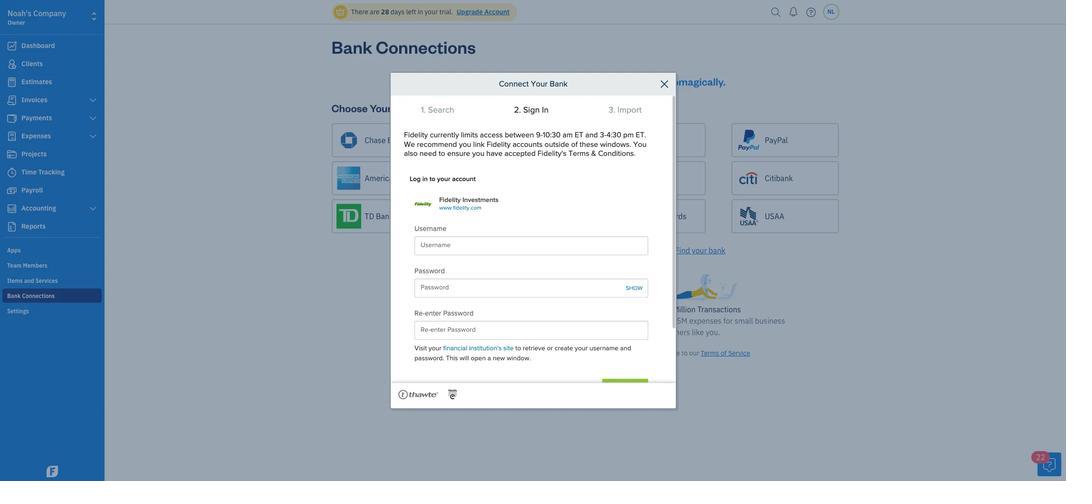 Task type: locate. For each thing, give the bounding box(es) containing it.
don't see your bank? we support over 14,000 financial institutions. find your bank
[[445, 246, 726, 255]]

2 chevron large down image from the top
[[89, 205, 98, 213]]

0 vertical spatial for
[[592, 75, 606, 88]]

time.
[[627, 75, 654, 88]]

your down ssl at the bottom of the page
[[482, 328, 497, 337]]

1 horizontal spatial over
[[656, 316, 671, 326]]

chevron large down image for chart image
[[89, 205, 98, 213]]

chevron large down image
[[89, 115, 98, 122], [89, 133, 98, 140]]

of right the terms
[[721, 349, 727, 358]]

0 vertical spatial chevron large down image
[[89, 97, 98, 104]]

like
[[692, 328, 705, 337]]

1 vertical spatial to
[[682, 349, 688, 358]]

0 horizontal spatial we
[[426, 316, 437, 326]]

account
[[485, 8, 510, 16]]

same
[[452, 328, 471, 337]]

over for 35m
[[656, 316, 671, 326]]

in right left
[[418, 8, 423, 16]]

1 chevron large down image from the top
[[89, 115, 98, 122]]

for down transactions
[[724, 316, 733, 326]]

freshbooks image
[[45, 466, 60, 478]]

your right see
[[479, 246, 494, 255]]

small
[[735, 316, 754, 326]]

bank?
[[496, 246, 517, 255]]

over for 14,000
[[559, 246, 574, 255]]

bank
[[332, 36, 373, 58], [394, 101, 419, 115], [388, 136, 405, 145], [498, 136, 516, 145], [376, 212, 394, 221], [421, 349, 436, 358]]

your right choose
[[370, 101, 392, 115]]

you.
[[706, 328, 721, 337]]

0 horizontal spatial over
[[559, 246, 574, 255]]

1 vertical spatial over
[[656, 316, 671, 326]]

expenses
[[690, 316, 722, 326]]

fargo
[[652, 136, 671, 145]]

trial.
[[440, 8, 453, 16]]

is
[[459, 349, 464, 358]]

started
[[452, 101, 488, 115]]

bank left 'import'
[[421, 349, 436, 358]]

million
[[673, 305, 696, 314]]

0 horizontal spatial bank
[[610, 349, 624, 358]]

to left get
[[421, 101, 430, 115]]

(the
[[436, 328, 450, 337]]

owner
[[8, 19, 25, 26]]

chart image
[[6, 204, 18, 214]]

one
[[542, 75, 562, 88]]

we
[[518, 246, 529, 255], [426, 316, 437, 326]]

expense image
[[6, 132, 18, 141]]

over down 35
[[656, 316, 671, 326]]

in left one
[[532, 75, 540, 88]]

over
[[559, 246, 574, 255], [656, 316, 671, 326]]

0 horizontal spatial in
[[418, 8, 423, 16]]

invoice image
[[6, 96, 18, 105]]

team members image
[[7, 262, 102, 269]]

estimate image
[[6, 78, 18, 87]]

0 vertical spatial we
[[518, 246, 529, 255]]

1 horizontal spatial for
[[724, 316, 733, 326]]

don't
[[445, 246, 464, 255]]

35m
[[673, 316, 688, 326]]

1 horizontal spatial to
[[682, 349, 688, 358]]

institutions.
[[633, 246, 674, 255]]

0 vertical spatial chevron large down image
[[89, 115, 98, 122]]

chase bank
[[365, 136, 405, 145]]

dialog
[[0, 60, 1067, 421]]

0 vertical spatial of
[[518, 136, 524, 145]]

bank-level security we use 128-bit ssl encryption (the same as your bank).
[[426, 305, 531, 337]]

bank left get
[[394, 101, 419, 115]]

1 horizontal spatial in
[[532, 75, 540, 88]]

1 horizontal spatial your
[[460, 75, 482, 88]]

american
[[365, 174, 398, 183]]

1 horizontal spatial of
[[721, 349, 727, 358]]

1 vertical spatial we
[[426, 316, 437, 326]]

your inside bank-level security we use 128-bit ssl encryption (the same as your bank).
[[482, 328, 497, 337]]

to left our
[[682, 349, 688, 358]]

citibank
[[765, 174, 793, 183]]

bank import is available with any paid plan. by connecting your bank account you agree to our terms of service
[[421, 349, 751, 358]]

chevron large down image for "invoice" icon
[[89, 97, 98, 104]]

your right 'connecting'
[[595, 349, 608, 358]]

we inside bank-level security we use 128-bit ssl encryption (the same as your bank).
[[426, 316, 437, 326]]

to
[[421, 101, 430, 115], [682, 349, 688, 358]]

over inside over 35 million transactions we've imported over 35m expenses for small business owners like you.
[[656, 316, 671, 326]]

over 35 million transactions we've imported over 35m expenses for small business owners like you.
[[601, 305, 786, 337]]

1 vertical spatial bank
[[610, 349, 624, 358]]

get
[[432, 101, 450, 115]]

1 vertical spatial chevron large down image
[[89, 205, 98, 213]]

company
[[33, 9, 66, 18]]

bank right find
[[709, 246, 726, 255]]

search image
[[769, 5, 784, 19]]

0 horizontal spatial your
[[370, 101, 392, 115]]

use
[[438, 316, 451, 326]]

2 chevron large down image from the top
[[89, 133, 98, 140]]

1 vertical spatial in
[[532, 75, 540, 88]]

crown image
[[336, 7, 346, 17]]

bank of america
[[498, 136, 554, 145]]

0 horizontal spatial for
[[592, 75, 606, 88]]

0 vertical spatial to
[[421, 101, 430, 115]]

go to help image
[[804, 5, 819, 19]]

of left america on the top of page
[[518, 136, 524, 145]]

1 vertical spatial your
[[370, 101, 392, 115]]

1 vertical spatial of
[[721, 349, 727, 358]]

of
[[518, 136, 524, 145], [721, 349, 727, 358]]

1 horizontal spatial we
[[518, 246, 529, 255]]

bit
[[469, 316, 478, 326]]

for
[[592, 75, 606, 88], [724, 316, 733, 326]]

over left 14,000
[[559, 246, 574, 255]]

find
[[676, 246, 691, 255]]

by
[[551, 349, 559, 358]]

timer image
[[6, 168, 18, 177]]

as
[[472, 328, 480, 337]]

1 vertical spatial for
[[724, 316, 733, 326]]

0 vertical spatial your
[[460, 75, 482, 88]]

there are 28 days left in your trial. upgrade account
[[351, 8, 510, 16]]

td bank usa
[[365, 212, 410, 221]]

money image
[[6, 186, 18, 195]]

see
[[465, 246, 477, 255]]

chevron large down image
[[89, 97, 98, 104], [89, 205, 98, 213]]

bank left the account at the right bottom of the page
[[610, 349, 624, 358]]

1 vertical spatial chevron large down image
[[89, 133, 98, 140]]

1 chevron large down image from the top
[[89, 97, 98, 104]]

all your expenses in one place for tax time. automagically.
[[445, 75, 726, 88]]

wells fargo
[[632, 136, 671, 145]]

dashboard image
[[6, 41, 18, 51]]

35
[[663, 305, 672, 314]]

paypal
[[765, 136, 788, 145]]

your
[[425, 8, 438, 16], [479, 246, 494, 255], [692, 246, 707, 255], [482, 328, 497, 337], [595, 349, 608, 358]]

upgrade
[[457, 8, 483, 16]]

we right bank?
[[518, 246, 529, 255]]

0 vertical spatial in
[[418, 8, 423, 16]]

we left use
[[426, 316, 437, 326]]

there
[[351, 8, 369, 16]]

we've
[[601, 316, 621, 326]]

your right all
[[460, 75, 482, 88]]

for left the tax
[[592, 75, 606, 88]]

0 vertical spatial bank
[[709, 246, 726, 255]]

0 vertical spatial over
[[559, 246, 574, 255]]

client image
[[6, 59, 18, 69]]



Task type: vqa. For each thing, say whether or not it's contained in the screenshot.
business
yes



Task type: describe. For each thing, give the bounding box(es) containing it.
main element
[[0, 0, 128, 481]]

chevron large down image for expense image
[[89, 133, 98, 140]]

america
[[526, 136, 554, 145]]

terms of service link
[[701, 349, 751, 358]]

bank right chase
[[388, 136, 405, 145]]

any
[[508, 349, 519, 358]]

you
[[651, 349, 662, 358]]

left
[[406, 8, 416, 16]]

citi credit cards
[[632, 212, 687, 221]]

transactions
[[698, 305, 742, 314]]

bank connections image
[[7, 292, 102, 300]]

find your bank link
[[676, 246, 726, 255]]

tax
[[608, 75, 625, 88]]

all
[[445, 75, 458, 88]]

connections
[[376, 36, 476, 58]]

chevron large down image for payment icon
[[89, 115, 98, 122]]

items and services image
[[7, 277, 102, 284]]

report image
[[6, 222, 18, 232]]

american express
[[365, 174, 426, 183]]

bank down there
[[332, 36, 373, 58]]

paid
[[520, 349, 533, 358]]

service
[[729, 349, 751, 358]]

project image
[[6, 150, 18, 159]]

support
[[531, 246, 558, 255]]

bank).
[[499, 328, 520, 337]]

settings image
[[7, 307, 102, 315]]

agree
[[664, 349, 681, 358]]

chase
[[365, 136, 386, 145]]

your left trial. on the top left of page
[[425, 8, 438, 16]]

noah's company owner
[[8, 9, 66, 26]]

account
[[626, 349, 650, 358]]

28
[[381, 8, 389, 16]]

available
[[465, 349, 492, 358]]

connecting
[[560, 349, 593, 358]]

imported
[[623, 316, 654, 326]]

expenses
[[484, 75, 530, 88]]

plan.
[[535, 349, 550, 358]]

payment image
[[6, 114, 18, 123]]

ssl
[[480, 316, 493, 326]]

terms
[[701, 349, 720, 358]]

bank-
[[445, 305, 465, 314]]

noah's
[[8, 9, 32, 18]]

place
[[564, 75, 590, 88]]

14,000
[[576, 246, 601, 255]]

bank connections
[[332, 36, 476, 58]]

apps image
[[7, 246, 102, 254]]

your right find
[[692, 246, 707, 255]]

usaa
[[765, 212, 785, 221]]

upgrade account link
[[455, 8, 510, 16]]

wells
[[632, 136, 651, 145]]

financial
[[603, 246, 632, 255]]

citi
[[632, 212, 643, 221]]

your for all
[[460, 75, 482, 88]]

level
[[465, 305, 482, 314]]

are
[[370, 8, 380, 16]]

owners
[[666, 328, 691, 337]]

import
[[438, 349, 457, 358]]

choose your bank to get started
[[332, 101, 488, 115]]

security
[[484, 305, 512, 314]]

express
[[399, 174, 426, 183]]

credit
[[645, 212, 666, 221]]

1 horizontal spatial bank
[[709, 246, 726, 255]]

choose
[[332, 101, 368, 115]]

bank left america on the top of page
[[498, 136, 516, 145]]

days
[[391, 8, 405, 16]]

cards
[[667, 212, 687, 221]]

0 horizontal spatial of
[[518, 136, 524, 145]]

td
[[365, 212, 374, 221]]

128-
[[452, 316, 469, 326]]

with
[[494, 349, 507, 358]]

automagically.
[[656, 75, 726, 88]]

our
[[690, 349, 700, 358]]

encryption
[[494, 316, 531, 326]]

bank right td
[[376, 212, 394, 221]]

over
[[645, 305, 661, 314]]

for inside over 35 million transactions we've imported over 35m expenses for small business owners like you.
[[724, 316, 733, 326]]

0 horizontal spatial to
[[421, 101, 430, 115]]

usa
[[395, 212, 410, 221]]

business
[[756, 316, 786, 326]]

your for choose
[[370, 101, 392, 115]]



